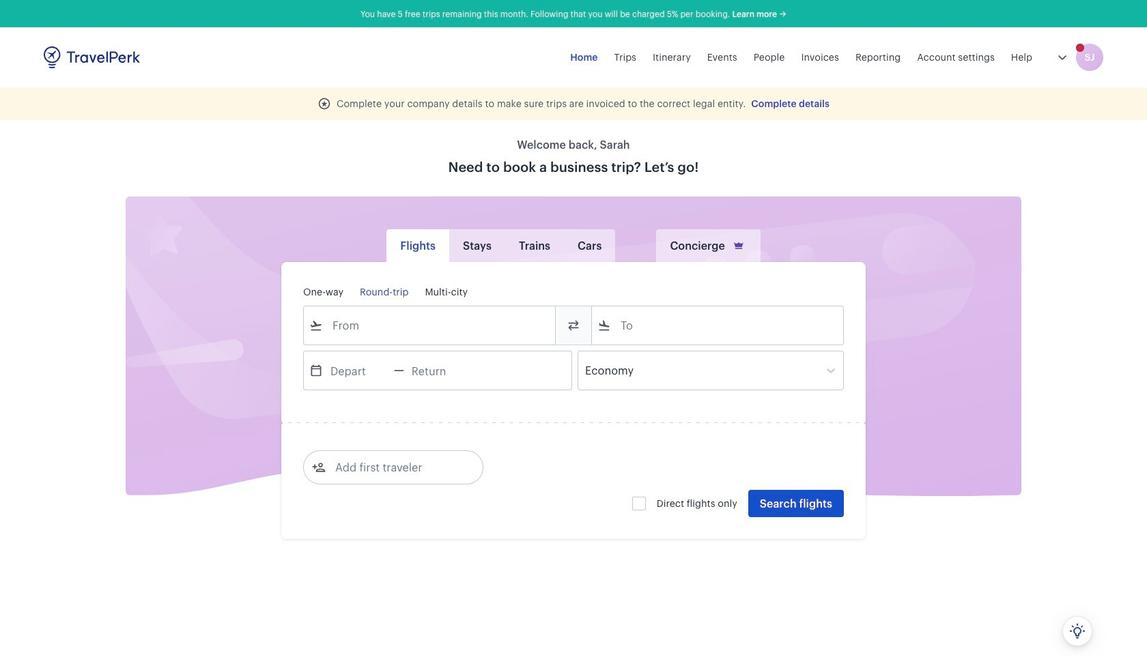 Task type: locate. For each thing, give the bounding box(es) containing it.
To search field
[[612, 315, 826, 337]]

Depart text field
[[323, 352, 394, 390]]

Add first traveler search field
[[326, 457, 468, 479]]



Task type: vqa. For each thing, say whether or not it's contained in the screenshot.
the Add first traveler search box
yes



Task type: describe. For each thing, give the bounding box(es) containing it.
Return text field
[[404, 352, 475, 390]]

From search field
[[323, 315, 538, 337]]



